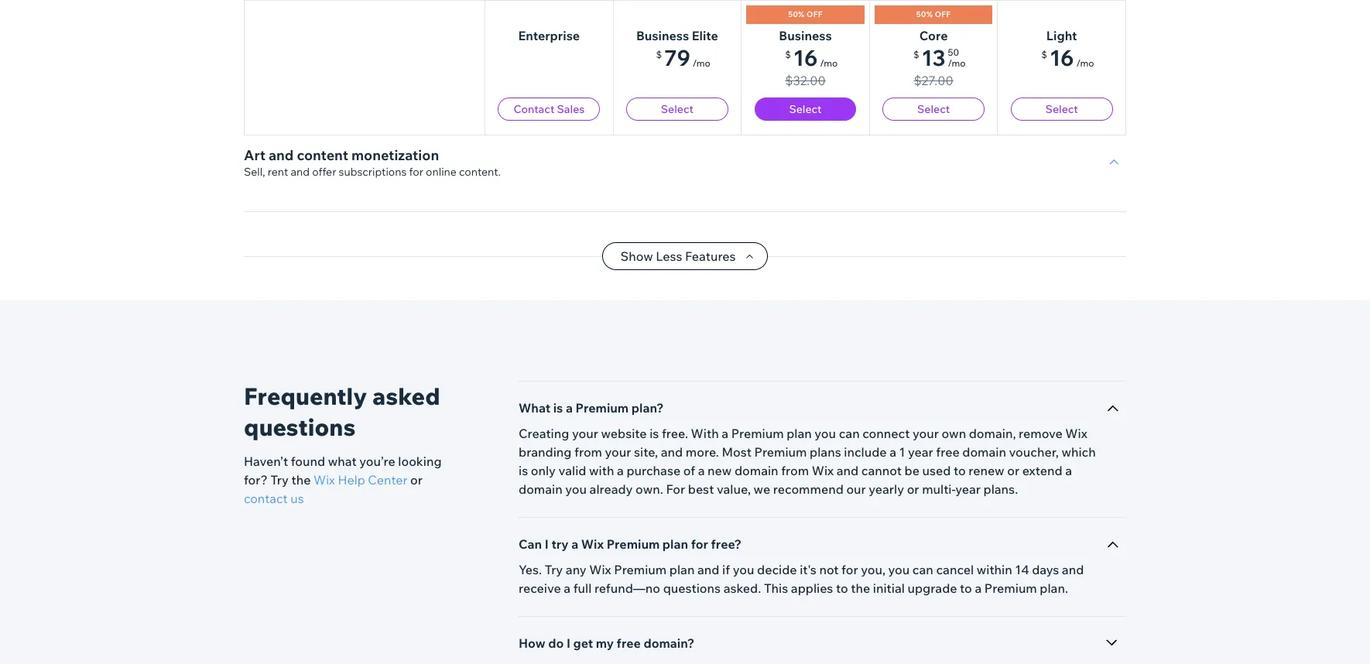 Task type: locate. For each thing, give the bounding box(es) containing it.
2 /mo from the left
[[820, 57, 838, 69]]

to down cancel
[[960, 581, 972, 596]]

/mo inside $ 16 /mo
[[1077, 57, 1094, 69]]

1 vertical spatial year
[[956, 482, 981, 497]]

0 vertical spatial i
[[545, 537, 549, 552]]

you up initial
[[889, 562, 910, 578]]

3 select button from the left
[[883, 98, 985, 121]]

a right with
[[617, 463, 624, 478]]

wix up which
[[1066, 426, 1088, 441]]

for?
[[244, 472, 268, 488]]

year right 1
[[908, 444, 933, 460]]

select for 2nd select button from right
[[917, 102, 950, 116]]

with
[[691, 426, 719, 441]]

/mo right 13
[[948, 57, 966, 69]]

wix down found
[[314, 472, 335, 488]]

a left full
[[564, 581, 571, 596]]

free down own
[[936, 444, 960, 460]]

cannot
[[862, 463, 902, 478]]

domain up we
[[735, 463, 779, 478]]

0 horizontal spatial or
[[410, 472, 423, 488]]

try left any
[[545, 562, 563, 578]]

select button down 79
[[626, 98, 728, 121]]

plan
[[787, 426, 812, 441], [663, 537, 688, 552], [670, 562, 695, 578]]

14
[[1015, 562, 1029, 578]]

0 horizontal spatial free
[[617, 636, 641, 651]]

refund—no
[[595, 581, 660, 596]]

0 horizontal spatial can
[[839, 426, 860, 441]]

and up the our
[[837, 463, 859, 478]]

0 horizontal spatial off
[[807, 9, 823, 19]]

plan up plans
[[787, 426, 812, 441]]

business up 79
[[636, 28, 689, 43]]

0 horizontal spatial 50%
[[788, 9, 805, 19]]

4 /mo from the left
[[1077, 57, 1094, 69]]

1 $ from the left
[[656, 49, 662, 60]]

2 50% from the left
[[917, 9, 933, 19]]

0 horizontal spatial i
[[545, 537, 549, 552]]

questions down the frequently
[[244, 413, 356, 442]]

2 horizontal spatial or
[[1007, 463, 1020, 478]]

50% for 13
[[917, 9, 933, 19]]

$ up $32.00
[[785, 49, 791, 60]]

monetization
[[351, 146, 439, 164]]

wix inside try the wix help center or contact us
[[314, 472, 335, 488]]

/mo
[[693, 57, 711, 69], [820, 57, 838, 69], [948, 57, 966, 69], [1077, 57, 1094, 69]]

free inside creating your website is free. with a premium plan you can connect your own domain, remove wix branding from your site, and more. most premium plans include a 1 year free domain voucher, which is only valid with a purchase of a new domain from wix and cannot be used to renew or extend a domain you already own. for best value, we recommend our yearly or multi-year plans.
[[936, 444, 960, 460]]

2 off from the left
[[935, 9, 951, 19]]

off for 16
[[807, 9, 823, 19]]

plan left free? on the right bottom
[[663, 537, 688, 552]]

the up the us
[[291, 472, 311, 488]]

select down $32.00
[[789, 102, 822, 116]]

/mo right 79
[[693, 57, 711, 69]]

16 down light
[[1050, 44, 1074, 71]]

0 vertical spatial for
[[409, 165, 423, 179]]

0 horizontal spatial business
[[636, 28, 689, 43]]

can up the include
[[839, 426, 860, 441]]

contact
[[514, 102, 555, 116]]

$ left 13
[[914, 49, 919, 60]]

1 50% from the left
[[788, 9, 805, 19]]

select button down $32.00
[[755, 98, 857, 121]]

for
[[409, 165, 423, 179], [691, 537, 708, 552], [842, 562, 858, 578]]

1 /mo from the left
[[693, 57, 711, 69]]

contact us link
[[244, 489, 304, 508]]

i right do
[[567, 636, 571, 651]]

music
[[351, 148, 381, 162]]

4 select button from the left
[[1011, 98, 1113, 121]]

online
[[426, 165, 457, 179]]

what
[[328, 454, 357, 469]]

a down which
[[1065, 463, 1072, 478]]

select for fourth select button
[[1046, 102, 1078, 116]]

frequently
[[244, 382, 367, 411]]

sell
[[259, 186, 278, 200]]

or down looking
[[410, 472, 423, 488]]

for left free? on the right bottom
[[691, 537, 708, 552]]

select button down $ 16 /mo
[[1011, 98, 1113, 121]]

2 50% off from the left
[[917, 9, 951, 19]]

used
[[923, 463, 951, 478]]

or down be
[[907, 482, 919, 497]]

or up plans.
[[1007, 463, 1020, 478]]

50% off
[[788, 9, 823, 19], [917, 9, 951, 19]]

how
[[519, 636, 546, 651]]

1 vertical spatial i
[[567, 636, 571, 651]]

2 select button from the left
[[755, 98, 857, 121]]

domain up renew
[[963, 444, 1006, 460]]

wix up any
[[581, 537, 604, 552]]

select down $27.00
[[917, 102, 950, 116]]

yes. try any wix premium plan and if you decide it's not for you, you can cancel within 14 days and receive a full refund—no questions asked. this applies to the initial upgrade to a premium plan.
[[519, 562, 1084, 596]]

plan left if
[[670, 562, 695, 578]]

1 horizontal spatial i
[[567, 636, 571, 651]]

16 inside the business $ 16 /mo $32.00
[[793, 44, 818, 71]]

0 vertical spatial domain
[[963, 444, 1006, 460]]

contact
[[244, 491, 288, 506]]

haven't found what you're looking for?
[[244, 454, 442, 488]]

1 horizontal spatial year
[[956, 482, 981, 497]]

purchase
[[627, 463, 681, 478]]

1 select button from the left
[[626, 98, 728, 121]]

1 vertical spatial questions
[[663, 581, 721, 596]]

your right sell
[[280, 186, 303, 200]]

16
[[793, 44, 818, 71], [1050, 44, 1074, 71]]

4 $ from the left
[[1042, 49, 1047, 60]]

is right "what"
[[553, 400, 563, 416]]

be
[[905, 463, 920, 478]]

content
[[297, 146, 348, 164]]

a right of
[[698, 463, 705, 478]]

1 select from the left
[[661, 102, 694, 116]]

0 horizontal spatial 16
[[793, 44, 818, 71]]

1 vertical spatial can
[[913, 562, 934, 578]]

from
[[574, 444, 602, 460], [781, 463, 809, 478]]

decide
[[757, 562, 797, 578]]

plans
[[810, 444, 841, 460]]

0 vertical spatial questions
[[244, 413, 356, 442]]

contact sales button
[[498, 98, 600, 121]]

1 horizontal spatial free
[[936, 444, 960, 460]]

value,
[[717, 482, 751, 497]]

50
[[948, 46, 959, 58]]

0 horizontal spatial from
[[574, 444, 602, 460]]

0 horizontal spatial try
[[271, 472, 289, 488]]

haven't
[[244, 454, 288, 469]]

/mo inside core $ 13 50 /mo $27.00
[[948, 57, 966, 69]]

artwork
[[305, 186, 345, 200]]

$ inside $ 79 /mo
[[656, 49, 662, 60]]

/mo inside the business $ 16 /mo $32.00
[[820, 57, 838, 69]]

1 vertical spatial for
[[691, 537, 708, 552]]

a
[[566, 400, 573, 416], [722, 426, 729, 441], [890, 444, 897, 460], [617, 463, 624, 478], [698, 463, 705, 478], [1065, 463, 1072, 478], [571, 537, 578, 552], [564, 581, 571, 596], [975, 581, 982, 596]]

to right used
[[954, 463, 966, 478]]

plan.
[[1040, 581, 1068, 596]]

or
[[1007, 463, 1020, 478], [410, 472, 423, 488], [907, 482, 919, 497]]

with
[[589, 463, 614, 478]]

select down $ 16 /mo
[[1046, 102, 1078, 116]]

1 horizontal spatial 16
[[1050, 44, 1074, 71]]

free right 'my'
[[617, 636, 641, 651]]

0 horizontal spatial is
[[519, 463, 528, 478]]

1 horizontal spatial business
[[779, 28, 832, 43]]

13
[[922, 44, 946, 71]]

$ left 79
[[656, 49, 662, 60]]

1 horizontal spatial questions
[[663, 581, 721, 596]]

2 vertical spatial domain
[[519, 482, 563, 497]]

questions inside yes. try any wix premium plan and if you decide it's not for you, you can cancel within 14 days and receive a full refund—no questions asked. this applies to the initial upgrade to a premium plan.
[[663, 581, 721, 596]]

is left only
[[519, 463, 528, 478]]

0 vertical spatial try
[[271, 472, 289, 488]]

the down the you,
[[851, 581, 870, 596]]

2 vertical spatial is
[[519, 463, 528, 478]]

0 horizontal spatial questions
[[244, 413, 356, 442]]

voucher,
[[1009, 444, 1059, 460]]

year down renew
[[956, 482, 981, 497]]

business up $32.00
[[779, 28, 832, 43]]

50% up the business $ 16 /mo $32.00
[[788, 9, 805, 19]]

frequently asked questions
[[244, 382, 440, 442]]

and left if
[[698, 562, 720, 578]]

business elite
[[636, 28, 718, 43]]

2 horizontal spatial for
[[842, 562, 858, 578]]

you down valid
[[565, 482, 587, 497]]

0 vertical spatial can
[[839, 426, 860, 441]]

from up with
[[574, 444, 602, 460]]

sell your artwork
[[259, 186, 345, 200]]

business inside the business $ 16 /mo $32.00
[[779, 28, 832, 43]]

2 vertical spatial plan
[[670, 562, 695, 578]]

business for business $ 16 /mo $32.00
[[779, 28, 832, 43]]

plan?
[[632, 400, 664, 416]]

3 $ from the left
[[914, 49, 919, 60]]

0 horizontal spatial the
[[291, 472, 311, 488]]

a left 1
[[890, 444, 897, 460]]

1 horizontal spatial the
[[851, 581, 870, 596]]

can up upgrade
[[913, 562, 934, 578]]

can
[[839, 426, 860, 441], [913, 562, 934, 578]]

i left try
[[545, 537, 549, 552]]

50% off up core
[[917, 9, 951, 19]]

1 horizontal spatial can
[[913, 562, 934, 578]]

try up the contact us link
[[271, 472, 289, 488]]

more.
[[686, 444, 719, 460]]

3 /mo from the left
[[948, 57, 966, 69]]

$ inside the business $ 16 /mo $32.00
[[785, 49, 791, 60]]

2 $ from the left
[[785, 49, 791, 60]]

4 select from the left
[[1046, 102, 1078, 116]]

3 select from the left
[[917, 102, 950, 116]]

50% off up the business $ 16 /mo $32.00
[[788, 9, 823, 19]]

for right "not"
[[842, 562, 858, 578]]

1 vertical spatial from
[[781, 463, 809, 478]]

1 vertical spatial try
[[545, 562, 563, 578]]

wix right any
[[589, 562, 611, 578]]

$ down light
[[1042, 49, 1047, 60]]

and up plan.
[[1062, 562, 1084, 578]]

domain down only
[[519, 482, 563, 497]]

0 horizontal spatial for
[[409, 165, 423, 179]]

and up rent
[[269, 146, 294, 164]]

0 horizontal spatial domain
[[519, 482, 563, 497]]

off for 13
[[935, 9, 951, 19]]

1 horizontal spatial try
[[545, 562, 563, 578]]

try inside yes. try any wix premium plan and if you decide it's not for you, you can cancel within 14 days and receive a full refund—no questions asked. this applies to the initial upgrade to a premium plan.
[[545, 562, 563, 578]]

the inside yes. try any wix premium plan and if you decide it's not for you, you can cancel within 14 days and receive a full refund—no questions asked. this applies to the initial upgrade to a premium plan.
[[851, 581, 870, 596]]

1 vertical spatial is
[[650, 426, 659, 441]]

if
[[722, 562, 730, 578]]

0 vertical spatial is
[[553, 400, 563, 416]]

1 horizontal spatial for
[[691, 537, 708, 552]]

from up recommend
[[781, 463, 809, 478]]

1 off from the left
[[807, 9, 823, 19]]

initial
[[873, 581, 905, 596]]

0 vertical spatial free
[[936, 444, 960, 460]]

1 16 from the left
[[793, 44, 818, 71]]

plans.
[[984, 482, 1018, 497]]

1 horizontal spatial off
[[935, 9, 951, 19]]

light
[[1047, 28, 1077, 43]]

sell,
[[244, 165, 265, 179]]

full
[[573, 581, 592, 596]]

16 up $32.00
[[793, 44, 818, 71]]

video
[[298, 148, 327, 162]]

0 horizontal spatial year
[[908, 444, 933, 460]]

1 horizontal spatial 50% off
[[917, 9, 951, 19]]

1 business from the left
[[636, 28, 689, 43]]

1 vertical spatial domain
[[735, 463, 779, 478]]

1 horizontal spatial 50%
[[917, 9, 933, 19]]

select for 3rd select button from right
[[789, 102, 822, 116]]

$ 16 /mo
[[1042, 44, 1094, 71]]

domain?
[[644, 636, 695, 651]]

1 horizontal spatial is
[[553, 400, 563, 416]]

off up core
[[935, 9, 951, 19]]

of
[[683, 463, 695, 478]]

show less features button
[[602, 242, 768, 270]]

1 vertical spatial the
[[851, 581, 870, 596]]

2 select from the left
[[789, 102, 822, 116]]

found
[[291, 454, 325, 469]]

questions left asked.
[[663, 581, 721, 596]]

wix
[[1066, 426, 1088, 441], [812, 463, 834, 478], [314, 472, 335, 488], [581, 537, 604, 552], [589, 562, 611, 578]]

can inside yes. try any wix premium plan and if you decide it's not for you, you can cancel within 14 days and receive a full refund—no questions asked. this applies to the initial upgrade to a premium plan.
[[913, 562, 934, 578]]

50% up core
[[917, 9, 933, 19]]

50%
[[788, 9, 805, 19], [917, 9, 933, 19]]

1
[[899, 444, 905, 460]]

it's
[[800, 562, 817, 578]]

domain,
[[969, 426, 1016, 441]]

to down "not"
[[836, 581, 848, 596]]

2 horizontal spatial domain
[[963, 444, 1006, 460]]

1 horizontal spatial domain
[[735, 463, 779, 478]]

/mo up $32.00
[[820, 57, 838, 69]]

and down the free.
[[661, 444, 683, 460]]

select button down $27.00
[[883, 98, 985, 121]]

off up the business $ 16 /mo $32.00
[[807, 9, 823, 19]]

2 vertical spatial for
[[842, 562, 858, 578]]

is up site,
[[650, 426, 659, 441]]

2 horizontal spatial is
[[650, 426, 659, 441]]

extend
[[1023, 463, 1063, 478]]

0 vertical spatial the
[[291, 472, 311, 488]]

help
[[338, 472, 365, 488]]

0 vertical spatial plan
[[787, 426, 812, 441]]

select down 79
[[661, 102, 694, 116]]

1 vertical spatial plan
[[663, 537, 688, 552]]

/mo down light
[[1077, 57, 1094, 69]]

and up offer
[[329, 148, 348, 162]]

for left online
[[409, 165, 423, 179]]

new
[[708, 463, 732, 478]]

free?
[[711, 537, 742, 552]]

questions
[[244, 413, 356, 442], [663, 581, 721, 596]]

within
[[977, 562, 1013, 578]]

or inside try the wix help center or contact us
[[410, 472, 423, 488]]

1 50% off from the left
[[788, 9, 823, 19]]

0 horizontal spatial 50% off
[[788, 9, 823, 19]]

2 business from the left
[[779, 28, 832, 43]]



Task type: describe. For each thing, give the bounding box(es) containing it.
business $ 16 /mo $32.00
[[779, 28, 838, 88]]

website
[[601, 426, 647, 441]]

core $ 13 50 /mo $27.00
[[914, 28, 966, 88]]

valid
[[559, 463, 586, 478]]

center
[[368, 472, 408, 488]]

/mo inside $ 79 /mo
[[693, 57, 711, 69]]

my
[[596, 636, 614, 651]]

wix inside yes. try any wix premium plan and if you decide it's not for you, you can cancel within 14 days and receive a full refund—no questions asked. this applies to the initial upgrade to a premium plan.
[[589, 562, 611, 578]]

a right "what"
[[566, 400, 573, 416]]

show less features
[[621, 249, 736, 264]]

creating
[[519, 426, 569, 441]]

$ 79 /mo
[[656, 44, 711, 71]]

this
[[764, 581, 788, 596]]

applies
[[791, 581, 833, 596]]

what
[[519, 400, 551, 416]]

a right the with
[[722, 426, 729, 441]]

0 vertical spatial year
[[908, 444, 933, 460]]

you're
[[360, 454, 395, 469]]

looking
[[398, 454, 442, 469]]

offer
[[312, 165, 336, 179]]

plan inside yes. try any wix premium plan and if you decide it's not for you, you can cancel within 14 days and receive a full refund—no questions asked. this applies to the initial upgrade to a premium plan.
[[670, 562, 695, 578]]

stream
[[259, 148, 296, 162]]

a right try
[[571, 537, 578, 552]]

remove
[[1019, 426, 1063, 441]]

site,
[[634, 444, 658, 460]]

yearly
[[869, 482, 904, 497]]

can
[[519, 537, 542, 552]]

any
[[566, 562, 587, 578]]

the inside try the wix help center or contact us
[[291, 472, 311, 488]]

for inside art and content monetization sell, rent and offer subscriptions for online content.
[[409, 165, 423, 179]]

art and content monetization sell, rent and offer subscriptions for online content.
[[244, 146, 501, 179]]

$32.00
[[785, 73, 826, 88]]

sales
[[557, 102, 585, 116]]

0 vertical spatial from
[[574, 444, 602, 460]]

your left own
[[913, 426, 939, 441]]

multi-
[[922, 482, 956, 497]]

which
[[1062, 444, 1096, 460]]

days
[[1032, 562, 1059, 578]]

for inside yes. try any wix premium plan and if you decide it's not for you, you can cancel within 14 days and receive a full refund—no questions asked. this applies to the initial upgrade to a premium plan.
[[842, 562, 858, 578]]

business for business elite
[[636, 28, 689, 43]]

you,
[[861, 562, 886, 578]]

a down within
[[975, 581, 982, 596]]

asked.
[[724, 581, 761, 596]]

we
[[754, 482, 771, 497]]

your down what is a premium plan?
[[572, 426, 598, 441]]

try inside try the wix help center or contact us
[[271, 472, 289, 488]]

to inside creating your website is free. with a premium plan you can connect your own domain, remove wix branding from your site, and more. most premium plans include a 1 year free domain voucher, which is only valid with a purchase of a new domain from wix and cannot be used to renew or extend a domain you already own. for best value, we recommend our yearly or multi-year plans.
[[954, 463, 966, 478]]

how do i get my free domain?
[[519, 636, 695, 651]]

content.
[[459, 165, 501, 179]]

cancel
[[936, 562, 974, 578]]

you up plans
[[815, 426, 836, 441]]

do
[[548, 636, 564, 651]]

try
[[552, 537, 569, 552]]

creating your website is free. with a premium plan you can connect your own domain, remove wix branding from your site, and more. most premium plans include a 1 year free domain voucher, which is only valid with a purchase of a new domain from wix and cannot be used to renew or extend a domain you already own. for best value, we recommend our yearly or multi-year plans.
[[519, 426, 1096, 497]]

1 vertical spatial free
[[617, 636, 641, 651]]

renew
[[969, 463, 1005, 478]]

what is a premium plan?
[[519, 400, 664, 416]]

select for fourth select button from right
[[661, 102, 694, 116]]

your down website
[[605, 444, 631, 460]]

features
[[685, 249, 736, 264]]

asked
[[372, 382, 440, 411]]

50% off for 13
[[917, 9, 951, 19]]

elite
[[692, 28, 718, 43]]

contact sales
[[514, 102, 585, 116]]

already
[[590, 482, 633, 497]]

us
[[291, 491, 304, 506]]

connect
[[863, 426, 910, 441]]

free.
[[662, 426, 688, 441]]

enterprise
[[518, 28, 580, 43]]

$ inside core $ 13 50 /mo $27.00
[[914, 49, 919, 60]]

our
[[847, 482, 866, 497]]

rent
[[268, 165, 288, 179]]

you right if
[[733, 562, 754, 578]]

can inside creating your website is free. with a premium plan you can connect your own domain, remove wix branding from your site, and more. most premium plans include a 1 year free domain voucher, which is only valid with a purchase of a new domain from wix and cannot be used to renew or extend a domain you already own. for best value, we recommend our yearly or multi-year plans.
[[839, 426, 860, 441]]

for
[[666, 482, 685, 497]]

try the wix help center or contact us
[[244, 472, 423, 506]]

stream video and music
[[259, 148, 381, 162]]

include
[[844, 444, 887, 460]]

79
[[664, 44, 690, 71]]

and down video
[[291, 165, 310, 179]]

50% for 16
[[788, 9, 805, 19]]

art
[[244, 146, 265, 164]]

can i try a wix premium plan for free?
[[519, 537, 742, 552]]

get
[[573, 636, 593, 651]]

wix help center link
[[314, 471, 408, 489]]

wix down plans
[[812, 463, 834, 478]]

questions inside frequently asked questions
[[244, 413, 356, 442]]

yes.
[[519, 562, 542, 578]]

less
[[656, 249, 682, 264]]

plan inside creating your website is free. with a premium plan you can connect your own domain, remove wix branding from your site, and more. most premium plans include a 1 year free domain voucher, which is only valid with a purchase of a new domain from wix and cannot be used to renew or extend a domain you already own. for best value, we recommend our yearly or multi-year plans.
[[787, 426, 812, 441]]

only
[[531, 463, 556, 478]]

2 16 from the left
[[1050, 44, 1074, 71]]

best
[[688, 482, 714, 497]]

1 horizontal spatial or
[[907, 482, 919, 497]]

1 horizontal spatial from
[[781, 463, 809, 478]]

upgrade
[[908, 581, 957, 596]]

own.
[[636, 482, 663, 497]]

$ inside $ 16 /mo
[[1042, 49, 1047, 60]]

50% off for 16
[[788, 9, 823, 19]]

$27.00
[[914, 73, 954, 88]]



Task type: vqa. For each thing, say whether or not it's contained in the screenshot.
the middle IS
yes



